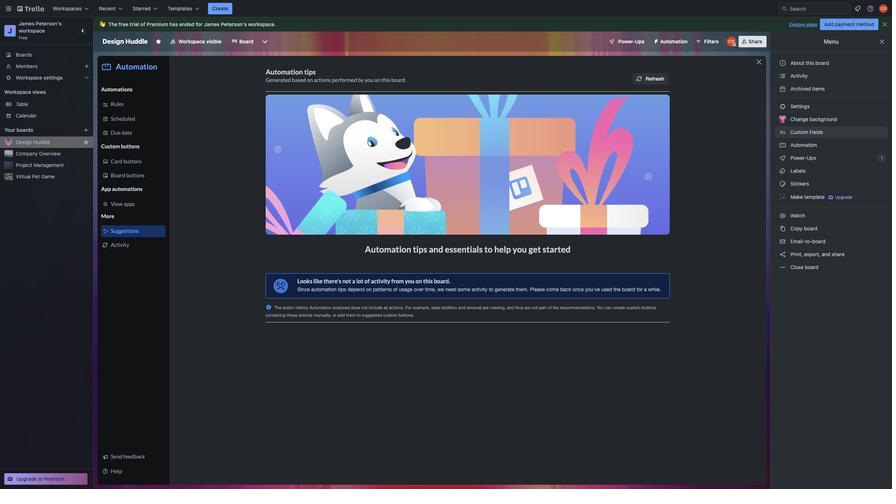 Task type: describe. For each thing, give the bounding box(es) containing it.
add payment method
[[825, 21, 875, 27]]

share
[[749, 38, 763, 44]]

visible
[[206, 38, 222, 44]]

.
[[274, 21, 276, 27]]

free
[[119, 21, 129, 27]]

the
[[108, 21, 118, 27]]

game
[[41, 174, 55, 180]]

automation button
[[651, 36, 692, 47]]

export,
[[805, 252, 821, 258]]

back to home image
[[17, 3, 44, 14]]

plans
[[807, 22, 818, 27]]

1 vertical spatial power-ups
[[790, 155, 818, 161]]

james peterson's workspace free
[[19, 20, 63, 41]]

peterson's inside james peterson's workspace free
[[36, 20, 62, 27]]

banner containing 👋
[[93, 17, 893, 32]]

this
[[806, 60, 815, 66]]

james inside banner
[[204, 21, 220, 27]]

workspace inside james peterson's workspace free
[[19, 28, 45, 34]]

items
[[813, 86, 825, 92]]

design inside the board name text box
[[103, 38, 124, 45]]

about
[[791, 60, 805, 66]]

upgrade to premium link
[[4, 474, 88, 485]]

recent button
[[95, 3, 127, 14]]

add board image
[[83, 127, 89, 133]]

huddle inside the board name text box
[[126, 38, 148, 45]]

your
[[4, 127, 15, 133]]

copy board link
[[775, 223, 888, 235]]

overview
[[39, 151, 61, 157]]

workspace navigation collapse icon image
[[78, 26, 88, 36]]

1 horizontal spatial peterson's
[[221, 21, 247, 27]]

upgrade to premium
[[17, 476, 64, 483]]

share
[[832, 252, 845, 258]]

members link
[[0, 61, 93, 72]]

to-
[[806, 239, 813, 245]]

automation link
[[775, 140, 888, 151]]

workspace for workspace settings
[[16, 75, 42, 81]]

pet
[[32, 174, 40, 180]]

project
[[16, 162, 32, 168]]

this member is an admin of this board. image
[[733, 43, 737, 47]]

share button
[[739, 36, 767, 47]]

trial
[[130, 21, 139, 27]]

sm image for make template
[[780, 193, 787, 201]]

stickers
[[790, 181, 810, 187]]

0 vertical spatial premium
[[147, 21, 168, 27]]

1 vertical spatial automation
[[790, 142, 818, 148]]

recent
[[99, 5, 116, 11]]

print,
[[791, 252, 803, 258]]

watch
[[790, 213, 807, 219]]

add
[[825, 21, 834, 27]]

settings
[[44, 75, 63, 81]]

christina overa (christinaovera) image
[[727, 37, 737, 47]]

board inside button
[[816, 60, 830, 66]]

template
[[805, 194, 825, 200]]

1 vertical spatial huddle
[[33, 139, 50, 145]]

Board name text field
[[99, 36, 151, 47]]

workspace visible
[[179, 38, 222, 44]]

about this board button
[[775, 57, 888, 69]]

board link
[[227, 36, 258, 47]]

activity link
[[775, 70, 888, 82]]

1 vertical spatial ups
[[807, 155, 817, 161]]

1
[[881, 155, 883, 161]]

sm image for copy board
[[780, 225, 787, 233]]

print, export, and share link
[[775, 249, 888, 260]]

explore plans
[[790, 22, 818, 27]]

company overview
[[16, 151, 61, 157]]

0 vertical spatial workspace
[[248, 21, 274, 27]]

1 horizontal spatial power-
[[791, 155, 807, 161]]

power- inside button
[[619, 38, 636, 44]]

members
[[16, 63, 37, 69]]

email-to-board link
[[775, 236, 888, 248]]

ups inside button
[[636, 38, 645, 44]]

starred button
[[129, 3, 162, 14]]

board up to-
[[804, 226, 818, 232]]

menu
[[824, 38, 839, 45]]

design huddle inside the board name text box
[[103, 38, 148, 45]]

stickers link
[[775, 178, 888, 190]]

about this board
[[791, 60, 830, 66]]

labels
[[790, 168, 806, 174]]

watch link
[[775, 210, 888, 222]]

templates button
[[164, 3, 204, 14]]

add payment method button
[[821, 19, 879, 30]]

calendar link
[[16, 112, 89, 119]]

company
[[16, 151, 38, 157]]

create button
[[208, 3, 233, 14]]

filters button
[[694, 36, 721, 47]]

👋 the free trial of premium has ended for james peterson's workspace .
[[99, 21, 276, 27]]

background
[[810, 116, 838, 122]]

make
[[791, 194, 804, 200]]

workspace for workspace views
[[4, 89, 31, 95]]

fields
[[810, 129, 824, 135]]

Search field
[[788, 3, 851, 14]]

email-to-board
[[790, 239, 826, 245]]

management
[[34, 162, 64, 168]]

starred
[[133, 5, 151, 11]]

custom fields button
[[775, 127, 888, 138]]



Task type: vqa. For each thing, say whether or not it's contained in the screenshot.
workspace within James Peterson's workspace Free
yes



Task type: locate. For each thing, give the bounding box(es) containing it.
sm image
[[651, 36, 661, 46], [780, 72, 787, 80], [780, 85, 787, 93], [780, 180, 787, 188], [780, 193, 787, 201], [780, 238, 787, 245]]

workspace inside button
[[179, 38, 205, 44]]

workspace visible button
[[166, 36, 226, 47]]

1 sm image from the top
[[780, 103, 787, 110]]

workspace for workspace visible
[[179, 38, 205, 44]]

workspace up free
[[19, 28, 45, 34]]

1 horizontal spatial upgrade
[[836, 195, 853, 200]]

create
[[212, 5, 228, 11]]

board down export,
[[805, 264, 819, 271]]

0 vertical spatial power-
[[619, 38, 636, 44]]

1 vertical spatial design
[[16, 139, 32, 145]]

upgrade for upgrade
[[836, 195, 853, 200]]

workspace down 👋 the free trial of premium has ended for james peterson's workspace .
[[179, 38, 205, 44]]

filters
[[705, 38, 719, 44]]

1 horizontal spatial james
[[204, 21, 220, 27]]

0 vertical spatial automation
[[661, 38, 688, 44]]

christina overa (christinaovera) image
[[880, 4, 888, 13]]

sm image for power-ups
[[780, 155, 787, 162]]

james up free
[[19, 20, 34, 27]]

sm image left activity
[[780, 72, 787, 80]]

sm image for print, export, and share
[[780, 251, 787, 258]]

7 sm image from the top
[[780, 251, 787, 258]]

settings
[[790, 103, 810, 109]]

boards link
[[0, 49, 93, 61]]

virtual
[[16, 174, 31, 180]]

project management
[[16, 162, 64, 168]]

1 vertical spatial workspace
[[16, 75, 42, 81]]

0 horizontal spatial power-ups
[[619, 38, 645, 44]]

sm image left email- on the right top of the page
[[780, 238, 787, 245]]

sm image for watch
[[780, 212, 787, 220]]

design huddle link
[[16, 139, 80, 146]]

workspace up table
[[4, 89, 31, 95]]

workspaces button
[[48, 3, 93, 14]]

board up print, export, and share on the right bottom of page
[[813, 239, 826, 245]]

0 horizontal spatial power-
[[619, 38, 636, 44]]

0 horizontal spatial automation
[[661, 38, 688, 44]]

huddle
[[126, 38, 148, 45], [33, 139, 50, 145]]

copy board
[[790, 226, 818, 232]]

design huddle up company overview
[[16, 139, 50, 145]]

make template
[[790, 194, 825, 200]]

sm image inside automation button
[[651, 36, 661, 46]]

power-
[[619, 38, 636, 44], [791, 155, 807, 161]]

sm image inside stickers link
[[780, 180, 787, 188]]

custom fields
[[791, 129, 824, 135]]

0 notifications image
[[854, 4, 863, 13]]

premium right of
[[147, 21, 168, 27]]

has
[[170, 21, 178, 27]]

customize views image
[[261, 38, 269, 45]]

0 vertical spatial workspace
[[179, 38, 205, 44]]

email-
[[791, 239, 806, 245]]

upgrade
[[836, 195, 853, 200], [17, 476, 37, 483]]

sm image
[[780, 103, 787, 110], [780, 142, 787, 149], [780, 155, 787, 162], [780, 168, 787, 175], [780, 212, 787, 220], [780, 225, 787, 233], [780, 251, 787, 258], [780, 264, 787, 271]]

workspaces
[[53, 5, 82, 11]]

0 vertical spatial upgrade
[[836, 195, 853, 200]]

ended
[[179, 21, 195, 27]]

settings link
[[775, 101, 888, 112]]

ups left automation button
[[636, 38, 645, 44]]

1 horizontal spatial automation
[[790, 142, 818, 148]]

project management link
[[16, 162, 89, 169]]

1 vertical spatial power-
[[791, 155, 807, 161]]

2 vertical spatial workspace
[[4, 89, 31, 95]]

1 vertical spatial design huddle
[[16, 139, 50, 145]]

ups
[[636, 38, 645, 44], [807, 155, 817, 161]]

archived
[[791, 86, 811, 92]]

peterson's down back to home image
[[36, 20, 62, 27]]

design down the
[[103, 38, 124, 45]]

0 vertical spatial design huddle
[[103, 38, 148, 45]]

table link
[[16, 101, 89, 108]]

close board
[[790, 264, 819, 271]]

upgrade for upgrade to premium
[[17, 476, 37, 483]]

explore plans button
[[790, 20, 818, 29]]

payment
[[836, 21, 856, 27]]

starred icon image
[[83, 140, 89, 145]]

3 sm image from the top
[[780, 155, 787, 162]]

workspace settings
[[16, 75, 63, 81]]

upgrade inside button
[[836, 195, 853, 200]]

boards
[[16, 52, 32, 58]]

1 horizontal spatial ups
[[807, 155, 817, 161]]

boards
[[17, 127, 33, 133]]

premium
[[147, 21, 168, 27], [44, 476, 64, 483]]

calendar
[[16, 113, 37, 119]]

custom
[[791, 129, 809, 135]]

0 vertical spatial ups
[[636, 38, 645, 44]]

workspace views
[[4, 89, 46, 95]]

sm image for email-to-board
[[780, 238, 787, 245]]

huddle up company overview
[[33, 139, 50, 145]]

👋
[[99, 21, 105, 27]]

sm image inside 'automation' link
[[780, 142, 787, 149]]

0 horizontal spatial design
[[16, 139, 32, 145]]

1 horizontal spatial design huddle
[[103, 38, 148, 45]]

1 vertical spatial premium
[[44, 476, 64, 483]]

0 vertical spatial power-ups
[[619, 38, 645, 44]]

sm image for activity
[[780, 72, 787, 80]]

1 vertical spatial workspace
[[19, 28, 45, 34]]

sm image left stickers
[[780, 180, 787, 188]]

5 sm image from the top
[[780, 212, 787, 220]]

1 horizontal spatial power-ups
[[790, 155, 818, 161]]

workspace inside popup button
[[16, 75, 42, 81]]

for
[[196, 21, 203, 27]]

sm image inside settings link
[[780, 103, 787, 110]]

0 horizontal spatial huddle
[[33, 139, 50, 145]]

power-ups inside button
[[619, 38, 645, 44]]

free
[[19, 35, 28, 41]]

virtual pet game link
[[16, 173, 89, 180]]

primary element
[[0, 0, 893, 17]]

0 horizontal spatial peterson's
[[36, 20, 62, 27]]

6 sm image from the top
[[780, 225, 787, 233]]

j link
[[4, 25, 16, 37]]

0 horizontal spatial design huddle
[[16, 139, 50, 145]]

search image
[[782, 6, 788, 11]]

1 horizontal spatial design
[[103, 38, 124, 45]]

company overview link
[[16, 150, 89, 158]]

sm image inside email-to-board link
[[780, 238, 787, 245]]

sm image for archived items
[[780, 85, 787, 93]]

0 horizontal spatial workspace
[[19, 28, 45, 34]]

sm image for automation
[[780, 142, 787, 149]]

workspace
[[248, 21, 274, 27], [19, 28, 45, 34]]

ups down 'automation' link
[[807, 155, 817, 161]]

1 horizontal spatial workspace
[[248, 21, 274, 27]]

activity
[[790, 73, 808, 79]]

design huddle down free at left top
[[103, 38, 148, 45]]

workspace up customize views icon
[[248, 21, 274, 27]]

change
[[791, 116, 809, 122]]

0 horizontal spatial ups
[[636, 38, 645, 44]]

sm image right power-ups button
[[651, 36, 661, 46]]

design up company
[[16, 139, 32, 145]]

james inside james peterson's workspace free
[[19, 20, 34, 27]]

automation inside button
[[661, 38, 688, 44]]

sm image left make at the top
[[780, 193, 787, 201]]

0 horizontal spatial premium
[[44, 476, 64, 483]]

automation left filters button
[[661, 38, 688, 44]]

0 horizontal spatial upgrade
[[17, 476, 37, 483]]

sm image for labels
[[780, 168, 787, 175]]

sm image for stickers
[[780, 180, 787, 188]]

sm image inside "copy board" link
[[780, 225, 787, 233]]

banner
[[93, 17, 893, 32]]

james right for
[[204, 21, 220, 27]]

and
[[822, 252, 831, 258]]

0 horizontal spatial james
[[19, 20, 34, 27]]

board
[[240, 38, 254, 44]]

change background link
[[775, 114, 888, 125]]

board inside "link"
[[805, 264, 819, 271]]

workspace down the members
[[16, 75, 42, 81]]

print, export, and share
[[790, 252, 845, 258]]

wave image
[[99, 21, 105, 28]]

your boards
[[4, 127, 33, 133]]

2 sm image from the top
[[780, 142, 787, 149]]

sm image for close board
[[780, 264, 787, 271]]

sm image for settings
[[780, 103, 787, 110]]

power-ups button
[[604, 36, 649, 47]]

automation down "custom fields"
[[790, 142, 818, 148]]

0 vertical spatial huddle
[[126, 38, 148, 45]]

labels link
[[775, 165, 888, 177]]

star or unstar board image
[[156, 39, 161, 44]]

upgrade button
[[827, 193, 855, 202]]

sm image inside 'archived items' link
[[780, 85, 787, 93]]

sm image inside "close board" "link"
[[780, 264, 787, 271]]

explore
[[790, 22, 805, 27]]

archived items link
[[775, 83, 888, 95]]

j
[[8, 27, 12, 35]]

method
[[857, 21, 875, 27]]

upgrade left "to"
[[17, 476, 37, 483]]

4 sm image from the top
[[780, 168, 787, 175]]

premium right "to"
[[44, 476, 64, 483]]

huddle down "trial"
[[126, 38, 148, 45]]

open information menu image
[[868, 5, 875, 12]]

views
[[32, 89, 46, 95]]

table
[[16, 101, 28, 107]]

8 sm image from the top
[[780, 264, 787, 271]]

sm image inside print, export, and share link
[[780, 251, 787, 258]]

sm image inside activity link
[[780, 72, 787, 80]]

sm image inside watch link
[[780, 212, 787, 220]]

0 vertical spatial design
[[103, 38, 124, 45]]

james peterson's workspace link
[[19, 20, 63, 34]]

change background
[[790, 116, 838, 122]]

1 horizontal spatial premium
[[147, 21, 168, 27]]

sm image inside labels 'link'
[[780, 168, 787, 175]]

sm image left archived
[[780, 85, 787, 93]]

1 horizontal spatial huddle
[[126, 38, 148, 45]]

archived items
[[790, 86, 825, 92]]

board
[[816, 60, 830, 66], [804, 226, 818, 232], [813, 239, 826, 245], [805, 264, 819, 271]]

to
[[38, 476, 43, 483]]

virtual pet game
[[16, 174, 55, 180]]

upgrade down stickers link
[[836, 195, 853, 200]]

peterson's up board link
[[221, 21, 247, 27]]

close board link
[[775, 262, 888, 273]]

board right this
[[816, 60, 830, 66]]

your boards with 4 items element
[[4, 126, 72, 135]]

1 vertical spatial upgrade
[[17, 476, 37, 483]]

of
[[141, 21, 145, 27]]



